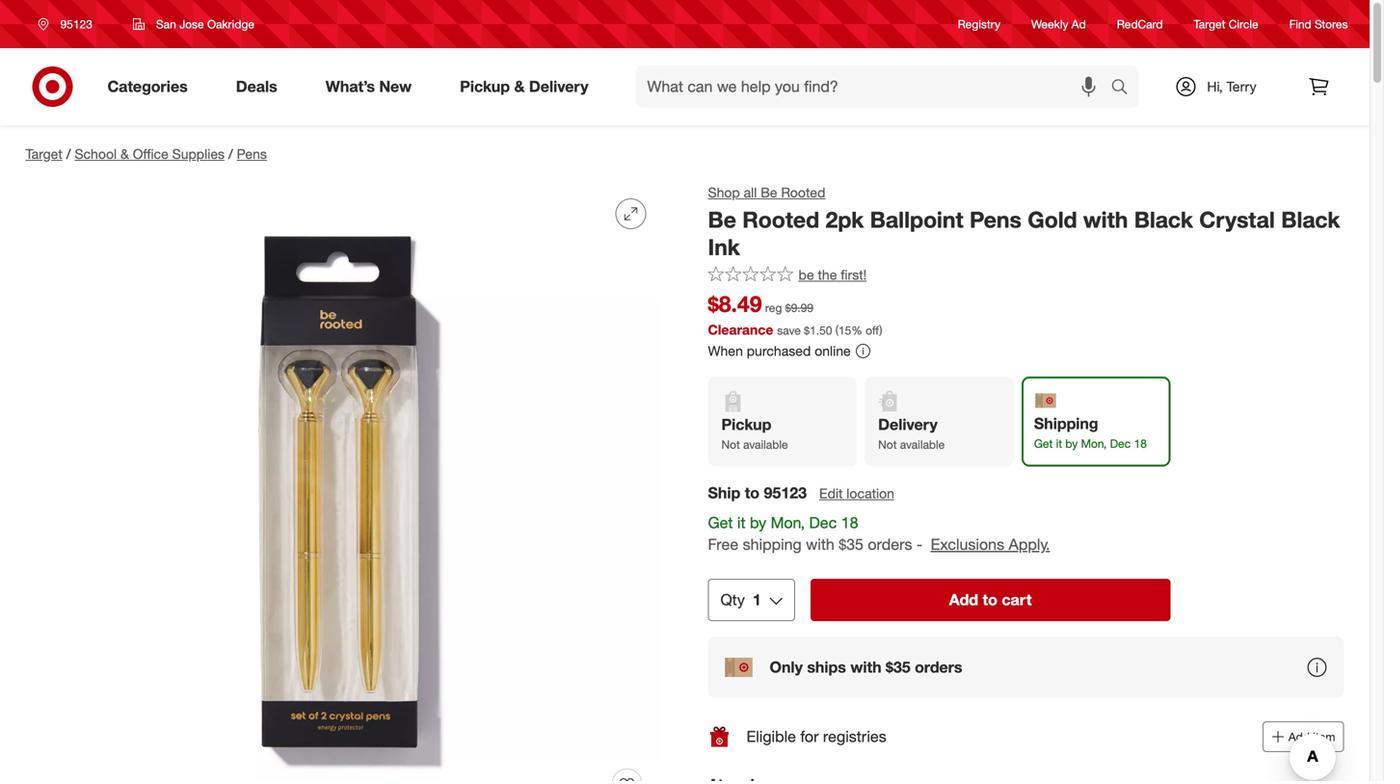 Task type: describe. For each thing, give the bounding box(es) containing it.
eligible
[[747, 728, 796, 747]]

supplies
[[172, 146, 225, 162]]

qty 1
[[721, 591, 761, 610]]

available for pickup
[[743, 438, 788, 452]]

be
[[799, 267, 814, 283]]

target for target circle
[[1194, 17, 1225, 31]]

oakridge
[[207, 17, 254, 31]]

school & office supplies link
[[75, 146, 225, 162]]

edit location button
[[818, 483, 895, 504]]

search button
[[1102, 66, 1149, 112]]

pickup not available
[[721, 416, 788, 452]]

save
[[777, 323, 801, 338]]

dec inside get it by mon, dec 18 free shipping with $35 orders - exclusions apply.
[[809, 514, 837, 532]]

available for delivery
[[900, 438, 945, 452]]

cart
[[1002, 591, 1032, 610]]

0 vertical spatial delivery
[[529, 77, 588, 96]]

1 / from the left
[[66, 146, 71, 162]]

%
[[851, 323, 862, 338]]

purchased
[[747, 343, 811, 359]]

shop all be rooted be rooted 2pk ballpoint pens gold with black crystal black ink
[[708, 184, 1340, 261]]

when purchased online
[[708, 343, 851, 359]]

it inside shipping get it by mon, dec 18
[[1056, 437, 1062, 451]]

exclusions
[[931, 536, 1004, 554]]

online
[[815, 343, 851, 359]]

edit location
[[819, 485, 894, 502]]

deals
[[236, 77, 277, 96]]

find
[[1289, 17, 1312, 31]]

by inside shipping get it by mon, dec 18
[[1066, 437, 1078, 451]]

search
[[1102, 79, 1149, 98]]

$
[[804, 323, 810, 338]]

crystal
[[1199, 206, 1275, 233]]

delivery inside delivery not available
[[878, 416, 938, 434]]

(
[[835, 323, 839, 338]]

1 vertical spatial &
[[121, 146, 129, 162]]

it inside get it by mon, dec 18 free shipping with $35 orders - exclusions apply.
[[737, 514, 746, 532]]

with inside shop all be rooted be rooted 2pk ballpoint pens gold with black crystal black ink
[[1083, 206, 1128, 233]]

$35 inside button
[[886, 658, 911, 677]]

target circle
[[1194, 17, 1258, 31]]

)
[[879, 323, 882, 338]]

add to cart
[[949, 591, 1032, 610]]

get it by mon, dec 18 free shipping with $35 orders - exclusions apply.
[[708, 514, 1050, 554]]

terry
[[1227, 78, 1257, 95]]

jose
[[179, 17, 204, 31]]

location
[[847, 485, 894, 502]]

with inside only ships with $35 orders button
[[850, 658, 882, 677]]

pickup & delivery link
[[444, 66, 613, 108]]

$8.49
[[708, 291, 762, 318]]

ink
[[708, 234, 740, 261]]

mon, inside get it by mon, dec 18 free shipping with $35 orders - exclusions apply.
[[771, 514, 805, 532]]

ship to 95123
[[708, 484, 807, 503]]

add item
[[1289, 730, 1335, 745]]

what's new
[[326, 77, 412, 96]]

2 black from the left
[[1281, 206, 1340, 233]]

san jose oakridge
[[156, 17, 254, 31]]

1 black from the left
[[1134, 206, 1193, 233]]

2 / from the left
[[228, 146, 233, 162]]

1.50
[[810, 323, 832, 338]]

1 vertical spatial be
[[708, 206, 736, 233]]

find stores link
[[1289, 16, 1348, 32]]

edit
[[819, 485, 843, 502]]

off
[[866, 323, 879, 338]]

stores
[[1315, 17, 1348, 31]]

ballpoint
[[870, 206, 964, 233]]

for
[[800, 728, 819, 747]]

shipping
[[1034, 415, 1098, 433]]

mon, inside shipping get it by mon, dec 18
[[1081, 437, 1107, 451]]

0 vertical spatial pens
[[237, 146, 267, 162]]

item
[[1313, 730, 1335, 745]]

weekly
[[1031, 17, 1068, 31]]

get inside get it by mon, dec 18 free shipping with $35 orders - exclusions apply.
[[708, 514, 733, 532]]

be the first!
[[799, 267, 867, 283]]

redcard link
[[1117, 16, 1163, 32]]

$9.99
[[785, 301, 814, 315]]

be rooted 2pk ballpoint pens gold with black crystal black ink, 1 of 8 image
[[26, 183, 662, 782]]

15
[[839, 323, 851, 338]]

registry
[[958, 17, 1001, 31]]

pickup for not
[[721, 416, 772, 434]]

not for pickup
[[721, 438, 740, 452]]

95123 button
[[26, 7, 113, 41]]

shipping get it by mon, dec 18
[[1034, 415, 1147, 451]]

weekly ad link
[[1031, 16, 1086, 32]]

to for add
[[983, 591, 998, 610]]

weekly ad
[[1031, 17, 1086, 31]]

orders inside get it by mon, dec 18 free shipping with $35 orders - exclusions apply.
[[868, 536, 912, 554]]

pickup & delivery
[[460, 77, 588, 96]]

san
[[156, 17, 176, 31]]

target / school & office supplies / pens
[[26, 146, 267, 162]]

eligible for registries
[[747, 728, 887, 747]]

$8.49 reg $9.99 clearance save $ 1.50 ( 15 % off )
[[708, 291, 882, 338]]



Task type: locate. For each thing, give the bounding box(es) containing it.
rooted down all
[[742, 206, 819, 233]]

1 vertical spatial it
[[737, 514, 746, 532]]

1 horizontal spatial get
[[1034, 437, 1053, 451]]

1 vertical spatial 18
[[841, 514, 858, 532]]

to right ship
[[745, 484, 760, 503]]

1 horizontal spatial 95123
[[764, 484, 807, 503]]

0 vertical spatial it
[[1056, 437, 1062, 451]]

be right all
[[761, 184, 777, 201]]

school
[[75, 146, 117, 162]]

1 horizontal spatial be
[[761, 184, 777, 201]]

$35 inside get it by mon, dec 18 free shipping with $35 orders - exclusions apply.
[[839, 536, 864, 554]]

1 horizontal spatial to
[[983, 591, 998, 610]]

pens left gold on the top of page
[[970, 206, 1022, 233]]

1 available from the left
[[743, 438, 788, 452]]

1 vertical spatial with
[[806, 536, 835, 554]]

not inside pickup not available
[[721, 438, 740, 452]]

1 vertical spatial add
[[1289, 730, 1310, 745]]

get
[[1034, 437, 1053, 451], [708, 514, 733, 532]]

0 vertical spatial orders
[[868, 536, 912, 554]]

reg
[[765, 301, 782, 315]]

orders inside button
[[915, 658, 962, 677]]

with inside get it by mon, dec 18 free shipping with $35 orders - exclusions apply.
[[806, 536, 835, 554]]

target link
[[26, 146, 62, 162]]

get inside shipping get it by mon, dec 18
[[1034, 437, 1053, 451]]

0 vertical spatial 18
[[1134, 437, 1147, 451]]

shipping
[[743, 536, 802, 554]]

with right gold on the top of page
[[1083, 206, 1128, 233]]

0 vertical spatial add
[[949, 591, 978, 610]]

black right the crystal at the top of the page
[[1281, 206, 1340, 233]]

/ right target link
[[66, 146, 71, 162]]

0 vertical spatial target
[[1194, 17, 1225, 31]]

to left cart at right bottom
[[983, 591, 998, 610]]

available inside pickup not available
[[743, 438, 788, 452]]

be
[[761, 184, 777, 201], [708, 206, 736, 233]]

1 vertical spatial delivery
[[878, 416, 938, 434]]

with right ships
[[850, 658, 882, 677]]

0 vertical spatial get
[[1034, 437, 1053, 451]]

1 vertical spatial target
[[26, 146, 62, 162]]

0 vertical spatial &
[[514, 77, 525, 96]]

1 horizontal spatial with
[[850, 658, 882, 677]]

0 horizontal spatial to
[[745, 484, 760, 503]]

pickup for &
[[460, 77, 510, 96]]

0 vertical spatial 95123
[[60, 17, 92, 31]]

1 horizontal spatial dec
[[1110, 437, 1131, 451]]

be down 'shop'
[[708, 206, 736, 233]]

0 vertical spatial by
[[1066, 437, 1078, 451]]

get up the free
[[708, 514, 733, 532]]

pens right 'supplies'
[[237, 146, 267, 162]]

0 horizontal spatial &
[[121, 146, 129, 162]]

pens inside shop all be rooted be rooted 2pk ballpoint pens gold with black crystal black ink
[[970, 206, 1022, 233]]

1 horizontal spatial available
[[900, 438, 945, 452]]

gold
[[1028, 206, 1077, 233]]

0 horizontal spatial it
[[737, 514, 746, 532]]

0 horizontal spatial target
[[26, 146, 62, 162]]

2 available from the left
[[900, 438, 945, 452]]

not up location
[[878, 438, 897, 452]]

mon, down shipping
[[1081, 437, 1107, 451]]

to for ship
[[745, 484, 760, 503]]

new
[[379, 77, 412, 96]]

1 horizontal spatial target
[[1194, 17, 1225, 31]]

free
[[708, 536, 739, 554]]

1 vertical spatial get
[[708, 514, 733, 532]]

target left school
[[26, 146, 62, 162]]

0 vertical spatial be
[[761, 184, 777, 201]]

$35 right ships
[[886, 658, 911, 677]]

redcard
[[1117, 17, 1163, 31]]

1 vertical spatial dec
[[809, 514, 837, 532]]

0 horizontal spatial pens
[[237, 146, 267, 162]]

0 horizontal spatial be
[[708, 206, 736, 233]]

get down shipping
[[1034, 437, 1053, 451]]

95123 left san
[[60, 17, 92, 31]]

with right shipping
[[806, 536, 835, 554]]

1 horizontal spatial 18
[[1134, 437, 1147, 451]]

1 vertical spatial orders
[[915, 658, 962, 677]]

0 horizontal spatial $35
[[839, 536, 864, 554]]

only
[[770, 658, 803, 677]]

registries
[[823, 728, 887, 747]]

to
[[745, 484, 760, 503], [983, 591, 998, 610]]

only ships with $35 orders button
[[708, 637, 1344, 699]]

orders down add to cart button
[[915, 658, 962, 677]]

delivery not available
[[878, 416, 945, 452]]

1 vertical spatial $35
[[886, 658, 911, 677]]

0 vertical spatial dec
[[1110, 437, 1131, 451]]

pens
[[237, 146, 267, 162], [970, 206, 1022, 233]]

1 horizontal spatial black
[[1281, 206, 1340, 233]]

0 horizontal spatial add
[[949, 591, 978, 610]]

0 horizontal spatial dec
[[809, 514, 837, 532]]

0 horizontal spatial by
[[750, 514, 766, 532]]

categories link
[[91, 66, 212, 108]]

hi,
[[1207, 78, 1223, 95]]

1 horizontal spatial mon,
[[1081, 437, 1107, 451]]

apply.
[[1009, 536, 1050, 554]]

$35
[[839, 536, 864, 554], [886, 658, 911, 677]]

/
[[66, 146, 71, 162], [228, 146, 233, 162]]

1 not from the left
[[721, 438, 740, 452]]

1 vertical spatial 95123
[[764, 484, 807, 503]]

find stores
[[1289, 17, 1348, 31]]

registry link
[[958, 16, 1001, 32]]

pickup right new
[[460, 77, 510, 96]]

what's new link
[[309, 66, 436, 108]]

black left the crystal at the top of the page
[[1134, 206, 1193, 233]]

0 vertical spatial rooted
[[781, 184, 826, 201]]

by up shipping
[[750, 514, 766, 532]]

-
[[917, 536, 923, 554]]

deals link
[[219, 66, 301, 108]]

add left cart at right bottom
[[949, 591, 978, 610]]

target left circle
[[1194, 17, 1225, 31]]

2 horizontal spatial with
[[1083, 206, 1128, 233]]

add for add item
[[1289, 730, 1310, 745]]

0 horizontal spatial delivery
[[529, 77, 588, 96]]

not up ship
[[721, 438, 740, 452]]

1 horizontal spatial &
[[514, 77, 525, 96]]

1 vertical spatial pens
[[970, 206, 1022, 233]]

add left item
[[1289, 730, 1310, 745]]

1 horizontal spatial /
[[228, 146, 233, 162]]

1
[[753, 591, 761, 610]]

to inside button
[[983, 591, 998, 610]]

the
[[818, 267, 837, 283]]

0 horizontal spatial available
[[743, 438, 788, 452]]

not inside delivery not available
[[878, 438, 897, 452]]

0 vertical spatial $35
[[839, 536, 864, 554]]

1 vertical spatial pickup
[[721, 416, 772, 434]]

1 horizontal spatial pickup
[[721, 416, 772, 434]]

18 inside shipping get it by mon, dec 18
[[1134, 437, 1147, 451]]

0 horizontal spatial black
[[1134, 206, 1193, 233]]

target circle link
[[1194, 16, 1258, 32]]

exclusions apply. link
[[931, 536, 1050, 554]]

add for add to cart
[[949, 591, 978, 610]]

1 horizontal spatial not
[[878, 438, 897, 452]]

0 horizontal spatial /
[[66, 146, 71, 162]]

categories
[[107, 77, 188, 96]]

2 not from the left
[[878, 438, 897, 452]]

1 horizontal spatial add
[[1289, 730, 1310, 745]]

by inside get it by mon, dec 18 free shipping with $35 orders - exclusions apply.
[[750, 514, 766, 532]]

0 horizontal spatial 18
[[841, 514, 858, 532]]

all
[[744, 184, 757, 201]]

2 vertical spatial with
[[850, 658, 882, 677]]

1 horizontal spatial pens
[[970, 206, 1022, 233]]

black
[[1134, 206, 1193, 233], [1281, 206, 1340, 233]]

95123 left the edit
[[764, 484, 807, 503]]

95123 inside dropdown button
[[60, 17, 92, 31]]

dec
[[1110, 437, 1131, 451], [809, 514, 837, 532]]

office
[[133, 146, 168, 162]]

18 inside get it by mon, dec 18 free shipping with $35 orders - exclusions apply.
[[841, 514, 858, 532]]

by down shipping
[[1066, 437, 1078, 451]]

add
[[949, 591, 978, 610], [1289, 730, 1310, 745]]

0 horizontal spatial orders
[[868, 536, 912, 554]]

available inside delivery not available
[[900, 438, 945, 452]]

it down shipping
[[1056, 437, 1062, 451]]

2pk
[[826, 206, 864, 233]]

ships
[[807, 658, 846, 677]]

clearance
[[708, 321, 773, 338]]

1 horizontal spatial orders
[[915, 658, 962, 677]]

only ships with $35 orders
[[770, 658, 962, 677]]

dec inside shipping get it by mon, dec 18
[[1110, 437, 1131, 451]]

circle
[[1229, 17, 1258, 31]]

95123
[[60, 17, 92, 31], [764, 484, 807, 503]]

0 horizontal spatial get
[[708, 514, 733, 532]]

orders left -
[[868, 536, 912, 554]]

What can we help you find? suggestions appear below search field
[[636, 66, 1116, 108]]

0 horizontal spatial not
[[721, 438, 740, 452]]

hi, terry
[[1207, 78, 1257, 95]]

0 horizontal spatial pickup
[[460, 77, 510, 96]]

0 horizontal spatial with
[[806, 536, 835, 554]]

pens link
[[237, 146, 267, 162]]

rooted right all
[[781, 184, 826, 201]]

ship
[[708, 484, 741, 503]]

0 vertical spatial mon,
[[1081, 437, 1107, 451]]

1 horizontal spatial delivery
[[878, 416, 938, 434]]

be the first! link
[[708, 266, 867, 285]]

mon,
[[1081, 437, 1107, 451], [771, 514, 805, 532]]

it up the free
[[737, 514, 746, 532]]

san jose oakridge button
[[120, 7, 267, 41]]

pickup inside pickup not available
[[721, 416, 772, 434]]

18
[[1134, 437, 1147, 451], [841, 514, 858, 532]]

ad
[[1072, 17, 1086, 31]]

it
[[1056, 437, 1062, 451], [737, 514, 746, 532]]

mon, up shipping
[[771, 514, 805, 532]]

1 vertical spatial mon,
[[771, 514, 805, 532]]

$35 down edit location button
[[839, 536, 864, 554]]

0 vertical spatial with
[[1083, 206, 1128, 233]]

pickup
[[460, 77, 510, 96], [721, 416, 772, 434]]

0 vertical spatial pickup
[[460, 77, 510, 96]]

1 horizontal spatial it
[[1056, 437, 1062, 451]]

target
[[1194, 17, 1225, 31], [26, 146, 62, 162]]

0 horizontal spatial mon,
[[771, 514, 805, 532]]

1 vertical spatial to
[[983, 591, 998, 610]]

1 horizontal spatial by
[[1066, 437, 1078, 451]]

target for target / school & office supplies / pens
[[26, 146, 62, 162]]

what's
[[326, 77, 375, 96]]

pickup up ship to 95123
[[721, 416, 772, 434]]

1 vertical spatial rooted
[[742, 206, 819, 233]]

not
[[721, 438, 740, 452], [878, 438, 897, 452]]

/ left pens link
[[228, 146, 233, 162]]

add item button
[[1263, 722, 1344, 753]]

0 vertical spatial to
[[745, 484, 760, 503]]

orders
[[868, 536, 912, 554], [915, 658, 962, 677]]

1 vertical spatial by
[[750, 514, 766, 532]]

add to cart button
[[810, 579, 1171, 622]]

shop
[[708, 184, 740, 201]]

first!
[[841, 267, 867, 283]]

0 horizontal spatial 95123
[[60, 17, 92, 31]]

not for delivery
[[878, 438, 897, 452]]

by
[[1066, 437, 1078, 451], [750, 514, 766, 532]]

1 horizontal spatial $35
[[886, 658, 911, 677]]



Task type: vqa. For each thing, say whether or not it's contained in the screenshot.
It in the Shipping Get it by Mon, Dec 18
yes



